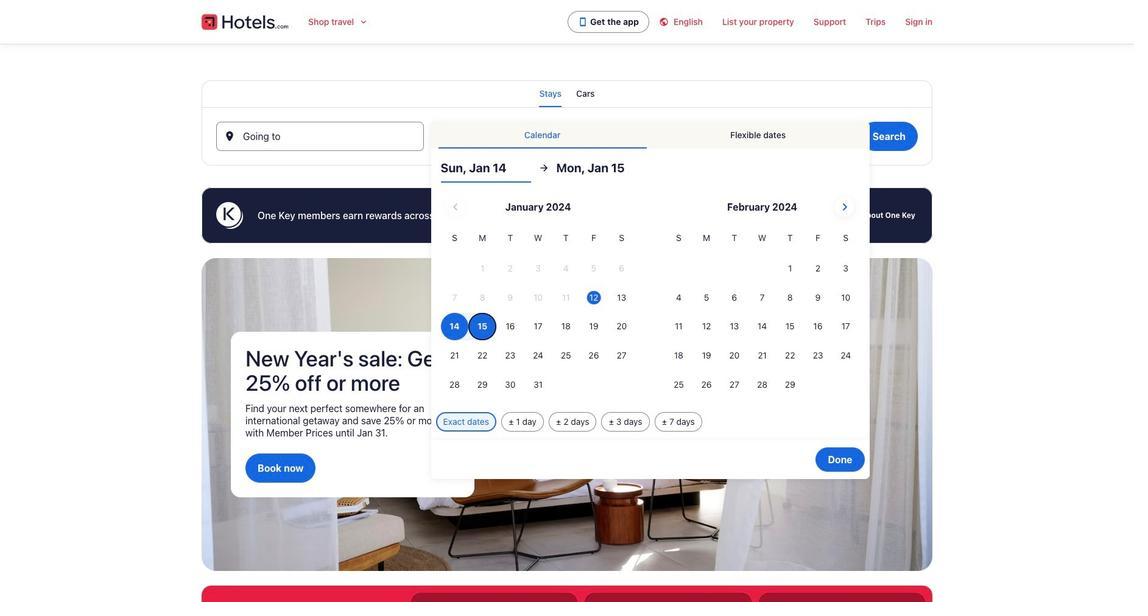 Task type: vqa. For each thing, say whether or not it's contained in the screenshot.
main content
yes



Task type: locate. For each thing, give the bounding box(es) containing it.
february 2024 element
[[665, 232, 860, 400]]

3 out of 3 element
[[759, 594, 926, 603]]

main content
[[0, 44, 1135, 603]]

1 out of 3 image
[[419, 601, 571, 603]]

tab list
[[202, 80, 933, 107], [431, 122, 870, 149]]

1 out of 3 element
[[411, 594, 578, 603]]

directional image
[[538, 163, 549, 174]]

application
[[441, 193, 860, 400]]

shop travel image
[[359, 17, 369, 27]]

small image
[[659, 17, 674, 27]]



Task type: describe. For each thing, give the bounding box(es) containing it.
1 vertical spatial tab list
[[431, 122, 870, 149]]

today element
[[587, 291, 601, 304]]

3 out of 3 image
[[766, 601, 918, 603]]

next month image
[[838, 200, 853, 214]]

2 out of 3 image
[[593, 601, 744, 603]]

2 out of 3 element
[[585, 594, 752, 603]]

0 vertical spatial tab list
[[202, 80, 933, 107]]

hotels logo image
[[202, 12, 289, 32]]

download the app button image
[[578, 17, 588, 27]]

january 2024 element
[[441, 232, 636, 400]]

previous month image
[[449, 200, 463, 214]]



